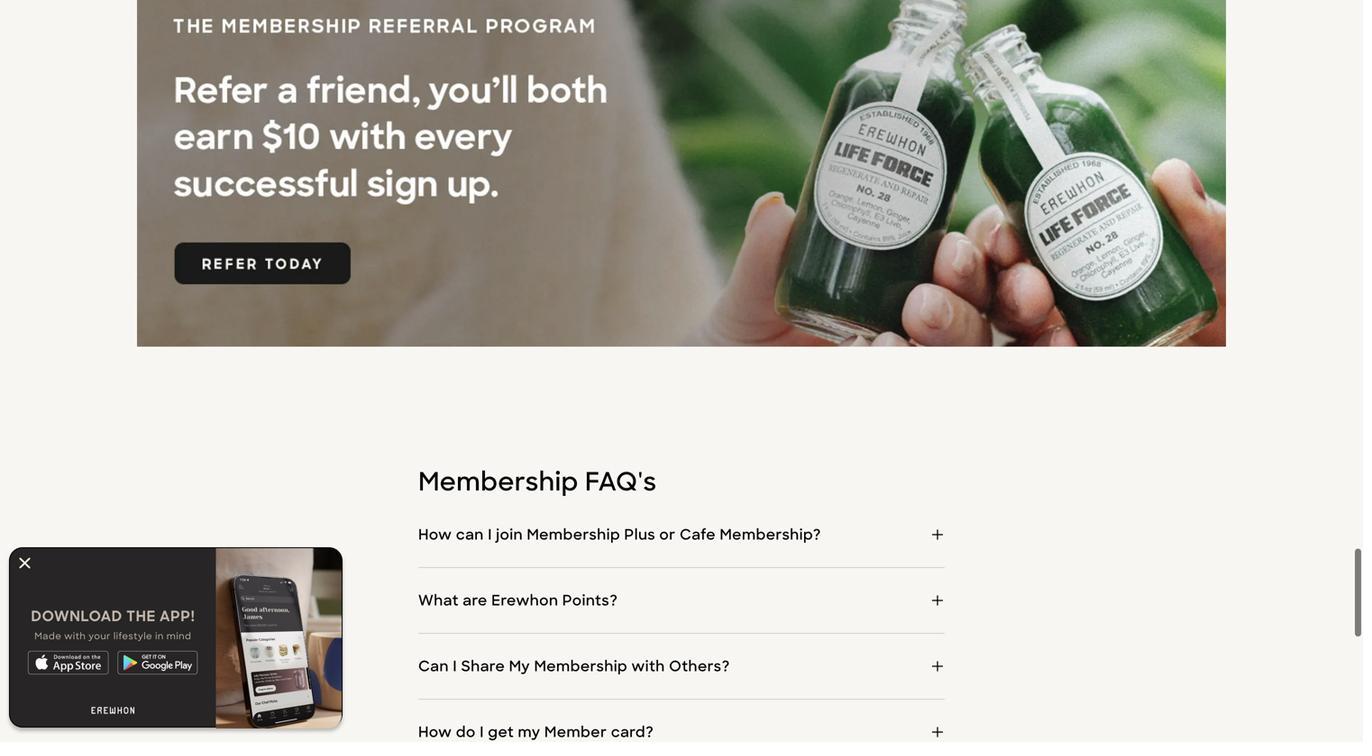 Task type: locate. For each thing, give the bounding box(es) containing it.
my
[[509, 657, 530, 676]]

2 expand image from the top
[[931, 659, 945, 674]]

1 vertical spatial with
[[632, 657, 665, 676]]

i right can
[[453, 657, 457, 676]]

0 vertical spatial with
[[64, 630, 86, 642]]

with left the others?
[[632, 657, 665, 676]]

cafe
[[680, 525, 716, 544]]

expand image inside what are erewhon points? dropdown button
[[931, 593, 945, 608]]

membership right join
[[527, 525, 620, 544]]

card?
[[611, 723, 654, 742]]

others?
[[669, 657, 730, 676]]

expand image
[[931, 593, 945, 608], [931, 725, 945, 739]]

expand image for what are erewhon points?
[[931, 593, 945, 608]]

how
[[418, 525, 452, 544], [418, 723, 452, 742]]

i
[[488, 525, 492, 544], [453, 657, 457, 676], [480, 723, 484, 742]]

2 vertical spatial membership
[[534, 657, 628, 676]]

2 how from the top
[[418, 723, 452, 742]]

membership right my
[[534, 657, 628, 676]]

membership faq's
[[418, 465, 657, 498]]

with
[[64, 630, 86, 642], [632, 657, 665, 676]]

membership
[[418, 465, 579, 498], [527, 525, 620, 544], [534, 657, 628, 676]]

with inside can i share my membership with others? dropdown button
[[632, 657, 665, 676]]

1 vertical spatial how
[[418, 723, 452, 742]]

1 vertical spatial membership
[[527, 525, 620, 544]]

in
[[155, 630, 164, 642]]

1 vertical spatial expand image
[[931, 659, 945, 674]]

0 horizontal spatial with
[[64, 630, 86, 642]]

how left do at the bottom left
[[418, 723, 452, 742]]

membership?
[[720, 525, 821, 544]]

expand image inside how can i join membership plus or cafe membership? dropdown button
[[931, 528, 945, 542]]

expand image inside how do i get my member card? dropdown button
[[931, 725, 945, 739]]

how do i get my member card?
[[418, 723, 654, 742]]

1 expand image from the top
[[931, 528, 945, 542]]

can
[[418, 657, 449, 676]]

member
[[545, 723, 607, 742]]

your
[[89, 630, 111, 642]]

expand image inside can i share my membership with others? dropdown button
[[931, 659, 945, 674]]

join
[[496, 525, 523, 544]]

do
[[456, 723, 476, 742]]

points?
[[562, 591, 618, 610]]

share
[[461, 657, 505, 676]]

1 how from the top
[[418, 525, 452, 544]]

how can i join membership plus or cafe membership?
[[418, 525, 821, 544]]

1 expand image from the top
[[931, 593, 945, 608]]

i left join
[[488, 525, 492, 544]]

how left can
[[418, 525, 452, 544]]

i right do at the bottom left
[[480, 723, 484, 742]]

download the app! made with your lifestyle in mind
[[31, 607, 195, 642]]

0 vertical spatial expand image
[[931, 528, 945, 542]]

2 vertical spatial i
[[480, 723, 484, 742]]

how for how do i get my member card?
[[418, 723, 452, 742]]

1 horizontal spatial with
[[632, 657, 665, 676]]

1 vertical spatial i
[[453, 657, 457, 676]]

expand image
[[931, 528, 945, 542], [931, 659, 945, 674]]

membership up join
[[418, 465, 579, 498]]

 image
[[137, 0, 1226, 347]]

membership for my
[[534, 657, 628, 676]]

0 vertical spatial expand image
[[931, 593, 945, 608]]

download
[[31, 607, 122, 626]]

1 vertical spatial expand image
[[931, 725, 945, 739]]

2 expand image from the top
[[931, 725, 945, 739]]

0 vertical spatial i
[[488, 525, 492, 544]]

0 vertical spatial how
[[418, 525, 452, 544]]

with down the download
[[64, 630, 86, 642]]

1 horizontal spatial i
[[480, 723, 484, 742]]

2 horizontal spatial i
[[488, 525, 492, 544]]



Task type: vqa. For each thing, say whether or not it's contained in the screenshot.
Erewhon
yes



Task type: describe. For each thing, give the bounding box(es) containing it.
how can i join membership plus or cafe membership? button
[[418, 524, 945, 546]]

mind
[[167, 630, 191, 642]]

expand image for can i share my membership with others?
[[931, 659, 945, 674]]

i for do
[[480, 723, 484, 742]]

my
[[518, 723, 541, 742]]

0 horizontal spatial i
[[453, 657, 457, 676]]

plus
[[624, 525, 656, 544]]

expand image for how do i get my member card?
[[931, 725, 945, 739]]

with inside download the app! made with your lifestyle in mind
[[64, 630, 86, 642]]

app!
[[160, 607, 195, 626]]

membership for join
[[527, 525, 620, 544]]

can i share my membership with others?
[[418, 657, 730, 676]]

made
[[35, 630, 62, 642]]

can
[[456, 525, 484, 544]]

close_icon image
[[19, 558, 30, 569]]

how do i get my member card? button
[[418, 721, 945, 742]]

can i share my membership with others? button
[[418, 656, 945, 677]]

0 vertical spatial membership
[[418, 465, 579, 498]]

expand image for how can i join membership plus or cafe membership?
[[931, 528, 945, 542]]

the
[[126, 607, 156, 626]]

what
[[418, 591, 459, 610]]

what are erewhon points? button
[[418, 590, 945, 611]]

get
[[488, 723, 514, 742]]

what are erewhon points?
[[418, 591, 618, 610]]

are
[[463, 591, 488, 610]]

lifestyle
[[113, 630, 153, 642]]

or
[[660, 525, 676, 544]]

i for can
[[488, 525, 492, 544]]

how for how can i join membership plus or cafe membership?
[[418, 525, 452, 544]]

faq's
[[585, 465, 657, 498]]

erewhon
[[492, 591, 559, 610]]



